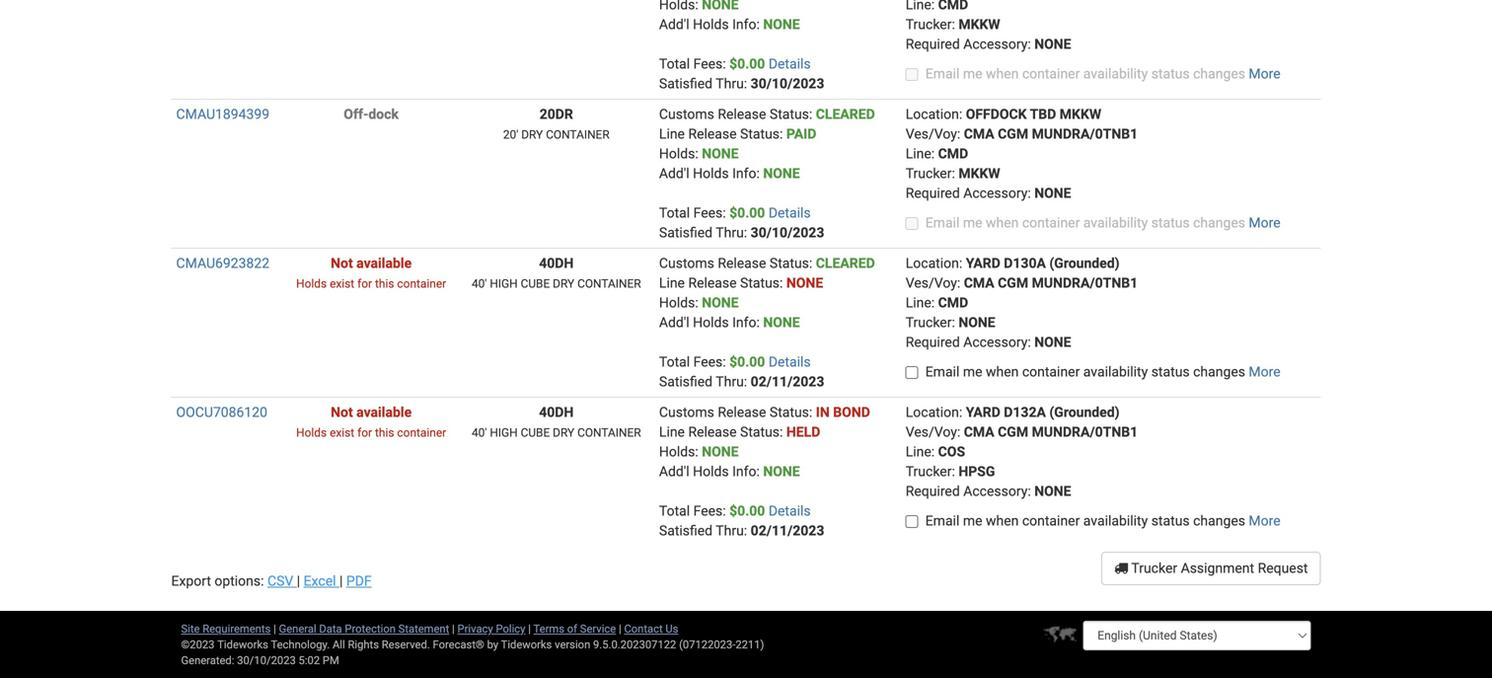Task type: vqa. For each thing, say whether or not it's contained in the screenshot.
CONTAINER corresponding to Customs Release Status : CLEARED Line Release Status : NONE Holds: NONE Add'l Holds Info: NONE
yes



Task type: describe. For each thing, give the bounding box(es) containing it.
customs for customs release status : in bond line release status : held holds: none add'l holds info: none
[[659, 404, 714, 420]]

add'l inside 'customs release status : cleared line release status : none holds: none add'l holds info: none'
[[659, 314, 690, 331]]

1 add'l from the top
[[659, 16, 690, 33]]

data
[[319, 622, 342, 635]]

details link for paid
[[769, 205, 811, 221]]

1 $0.00 from the top
[[730, 56, 765, 72]]

when for d132a
[[986, 513, 1019, 529]]

info: inside customs release status : cleared line release status : paid holds: none add'l holds info: none
[[732, 165, 760, 182]]

customs for customs release status : cleared line release status : paid holds: none add'l holds info: none
[[659, 106, 714, 122]]

details link for held
[[769, 503, 811, 519]]

1 me from the top
[[963, 66, 983, 82]]

cmau6923822 link
[[176, 255, 270, 271]]

generated:
[[181, 654, 234, 667]]

location : yard d132a (grounded) ves/voy: cma cgm mundra/0tnb1 line: cos trucker: hpsg required accessory : none
[[906, 404, 1138, 499]]

available for cmau6923822
[[356, 255, 412, 271]]

holds inside customs release status : cleared line release status : paid holds: none add'l holds info: none
[[693, 165, 729, 182]]

high for customs release status : cleared line release status : none holds: none add'l holds info: none
[[490, 277, 518, 291]]

cleared for paid
[[816, 106, 875, 122]]

info: inside 'customs release status : cleared line release status : none holds: none add'l holds info: none'
[[732, 314, 760, 331]]

technology.
[[271, 638, 330, 651]]

5:02
[[299, 654, 320, 667]]

me for d130a
[[963, 364, 983, 380]]

site
[[181, 622, 200, 635]]

cleared for none
[[816, 255, 875, 271]]

customs release status : cleared line release status : none holds: none add'l holds info: none
[[659, 255, 875, 331]]

line for customs release status : cleared line release status : none holds: none add'l holds info: none
[[659, 275, 685, 291]]

mundra/0tnb1 for d130a
[[1032, 275, 1138, 291]]

holds: for customs release status : cleared line release status : none holds: none add'l holds info: none
[[659, 295, 699, 311]]

me for tbd
[[963, 215, 983, 231]]

trucker: inside trucker: mkkw required accessory : none
[[906, 16, 955, 33]]

assignment
[[1181, 560, 1255, 576]]

1 total from the top
[[659, 56, 690, 72]]

add'l inside customs release status : cleared line release status : paid holds: none add'l holds info: none
[[659, 165, 690, 182]]

of
[[567, 622, 577, 635]]

cmau1894399
[[176, 106, 270, 122]]

changes for location : yard d130a (grounded) ves/voy: cma cgm mundra/0tnb1 line: cmd trucker: none required accessory : none
[[1193, 364, 1246, 380]]

request
[[1258, 560, 1308, 576]]

1 thru: from the top
[[716, 76, 747, 92]]

not available holds exist for this container for cmau6923822
[[296, 255, 446, 291]]

1 info: from the top
[[732, 16, 760, 33]]

more link for location : yard d130a (grounded) ves/voy: cma cgm mundra/0tnb1 line: cmd trucker: none required accessory : none
[[1249, 364, 1281, 380]]

terms
[[534, 622, 565, 635]]

customs release status : in bond line release status : held holds: none add'l holds info: none
[[659, 404, 870, 480]]

trucker: mkkw required accessory : none
[[906, 16, 1071, 52]]

privacy
[[458, 622, 493, 635]]

mkkw inside trucker: mkkw required accessory : none
[[959, 16, 1000, 33]]

cmd for mkkw
[[938, 146, 968, 162]]

cgm for d130a
[[998, 275, 1029, 291]]

thru: for :
[[716, 523, 747, 539]]

cmau1894399 link
[[176, 106, 270, 122]]

40dh for customs release status : cleared line release status : none holds: none add'l holds info: none
[[539, 255, 574, 271]]

this for oocu7086120
[[375, 426, 394, 440]]

rights
[[348, 638, 379, 651]]

©2023 tideworks
[[181, 638, 268, 651]]

container inside 20dr 20' dry container
[[546, 128, 610, 142]]

trucker: for location : yard d132a (grounded) ves/voy: cma cgm mundra/0tnb1 line: cos trucker: hpsg required accessory : none
[[906, 463, 955, 480]]

csv
[[267, 573, 293, 589]]

add'l inside customs release status : in bond line release status : held holds: none add'l holds info: none
[[659, 463, 690, 480]]

d132a
[[1004, 404, 1046, 420]]

accessory for d132a
[[964, 483, 1028, 499]]

exist for oocu7086120
[[330, 426, 355, 440]]

(grounded) for d132a
[[1050, 404, 1120, 420]]

site requirements link
[[181, 622, 271, 635]]

1 when from the top
[[986, 66, 1019, 82]]

protection
[[345, 622, 396, 635]]

pdf link
[[346, 573, 372, 589]]

export options: csv | excel | pdf
[[171, 573, 372, 589]]

total for customs release status : cleared line release status : none holds: none add'l holds info: none
[[659, 354, 690, 370]]

20dr
[[540, 106, 573, 122]]

forecast®
[[433, 638, 484, 651]]

general
[[279, 622, 316, 635]]

trucker: for location : yard d130a (grounded) ves/voy: cma cgm mundra/0tnb1 line: cmd trucker: none required accessory : none
[[906, 314, 955, 331]]

cmd for none
[[938, 295, 968, 311]]

location for location : offdock tbd mkkw ves/voy: cma cgm mundra/0tnb1 line: cmd trucker: mkkw required accessory : none
[[906, 106, 959, 122]]

required for location : offdock tbd mkkw ves/voy: cma cgm mundra/0tnb1 line: cmd trucker: mkkw required accessory : none
[[906, 185, 960, 201]]

: inside trucker: mkkw required accessory : none
[[1028, 36, 1031, 52]]

status for location : yard d132a (grounded) ves/voy: cma cgm mundra/0tnb1 line: cos trucker: hpsg required accessory : none
[[1152, 513, 1190, 529]]

2 vertical spatial mkkw
[[959, 165, 1000, 182]]

oocu7086120 link
[[176, 404, 267, 420]]

accessory for tbd
[[964, 185, 1028, 201]]

1 vertical spatial 30/10/2023
[[751, 225, 825, 241]]

requirements
[[203, 622, 271, 635]]

dry inside 20dr 20' dry container
[[521, 128, 543, 142]]

this for cmau6923822
[[375, 277, 394, 291]]

dry for customs release status : in bond line release status : held holds: none add'l holds info: none
[[553, 426, 575, 440]]

dock
[[369, 106, 399, 122]]

2211)
[[736, 638, 764, 651]]

more link for location : yard d132a (grounded) ves/voy: cma cgm mundra/0tnb1 line: cos trucker: hpsg required accessory : none
[[1249, 513, 1281, 529]]

site requirements | general data protection statement | privacy policy | terms of service | contact us ©2023 tideworks technology. all rights reserved. forecast® by tideworks version 9.5.0.202307122 (07122023-2211) generated: 30/10/2023 5:02 pm
[[181, 622, 764, 667]]

satisfied for customs release status : cleared line release status : paid holds: none add'l holds info: none
[[659, 225, 713, 241]]

by
[[487, 638, 499, 651]]

pdf
[[346, 573, 372, 589]]

ves/voy: for location : offdock tbd mkkw ves/voy: cma cgm mundra/0tnb1 line: cmd trucker: mkkw required accessory : none
[[906, 126, 961, 142]]

details link for none
[[769, 354, 811, 370]]

1 email me when container availability status changes more from the top
[[926, 66, 1281, 82]]

(grounded) for d130a
[[1050, 255, 1120, 271]]

yard for d132a
[[966, 404, 1001, 420]]

service
[[580, 622, 616, 635]]

tideworks
[[501, 638, 552, 651]]

line: for mkkw
[[906, 146, 935, 162]]

trucker assignment request button
[[1102, 552, 1321, 585]]

me for d132a
[[963, 513, 983, 529]]

not for oocu7086120
[[331, 404, 353, 420]]

1 total fees: $0.00 details satisfied thru: 30/10/2023 from the top
[[659, 56, 825, 92]]

paid
[[787, 126, 817, 142]]

40dh 40' high cube dry container for customs release status : in bond line release status : held holds: none add'l holds info: none
[[472, 404, 641, 440]]

container for customs release status : in bond line release status : held holds: none add'l holds info: none
[[577, 426, 641, 440]]

not available holds exist for this container for oocu7086120
[[296, 404, 446, 440]]

cma for none
[[964, 275, 995, 291]]

1 details link from the top
[[769, 56, 811, 72]]

40' for customs release status : in bond line release status : held holds: none add'l holds info: none
[[472, 426, 487, 440]]

cmau6923822
[[176, 255, 270, 271]]

when for tbd
[[986, 215, 1019, 231]]

line inside customs release status : in bond line release status : held holds: none add'l holds info: none
[[659, 424, 685, 440]]

statement
[[398, 622, 449, 635]]

off-
[[344, 106, 369, 122]]

pm
[[323, 654, 339, 667]]

mundra/0tnb1 for mkkw
[[1032, 126, 1138, 142]]

1 vertical spatial mkkw
[[1060, 106, 1102, 122]]

thru: for paid
[[716, 225, 747, 241]]

| up the tideworks at the left of page
[[528, 622, 531, 635]]

none inside location : yard d132a (grounded) ves/voy: cma cgm mundra/0tnb1 line: cos trucker: hpsg required accessory : none
[[1035, 483, 1071, 499]]

1 email from the top
[[926, 66, 960, 82]]

satisfied for customs release status : cleared line release status : none holds: none add'l holds info: none
[[659, 374, 713, 390]]

available for oocu7086120
[[356, 404, 412, 420]]

in
[[816, 404, 830, 420]]

excel
[[304, 573, 336, 589]]

$0.00 for none
[[730, 354, 765, 370]]

30/10/2023 inside site requirements | general data protection statement | privacy policy | terms of service | contact us ©2023 tideworks technology. all rights reserved. forecast® by tideworks version 9.5.0.202307122 (07122023-2211) generated: 30/10/2023 5:02 pm
[[237, 654, 296, 667]]

us
[[666, 622, 679, 635]]

customs for customs release status : cleared line release status : none holds: none add'l holds info: none
[[659, 255, 714, 271]]

1 more link from the top
[[1249, 66, 1281, 82]]

02/11/2023 for info:
[[751, 523, 825, 539]]

40dh 40' high cube dry container for customs release status : cleared line release status : none holds: none add'l holds info: none
[[472, 255, 641, 291]]

availability for location : yard d132a (grounded) ves/voy: cma cgm mundra/0tnb1 line: cos trucker: hpsg required accessory : none
[[1084, 513, 1148, 529]]

container for customs release status : cleared line release status : none holds: none add'l holds info: none
[[577, 277, 641, 291]]

hpsg
[[959, 463, 995, 480]]

(07122023-
[[679, 638, 736, 651]]

email me when container availability status changes more for location : yard d132a (grounded) ves/voy: cma cgm mundra/0tnb1 line: cos trucker: hpsg required accessory : none
[[926, 513, 1281, 529]]

high for customs release status : in bond line release status : held holds: none add'l holds info: none
[[490, 426, 518, 440]]

1 fees: from the top
[[693, 56, 726, 72]]



Task type: locate. For each thing, give the bounding box(es) containing it.
2 $0.00 from the top
[[730, 205, 765, 221]]

2 vertical spatial location
[[906, 404, 959, 420]]

exist
[[330, 277, 355, 291], [330, 426, 355, 440]]

1 vertical spatial cgm
[[998, 275, 1029, 291]]

trucker assignment request
[[1128, 560, 1308, 576]]

cgm inside location : yard d130a (grounded) ves/voy: cma cgm mundra/0tnb1 line: cmd trucker: none required accessory : none
[[998, 275, 1029, 291]]

2 trucker: from the top
[[906, 165, 955, 182]]

satisfied
[[659, 76, 713, 92], [659, 225, 713, 241], [659, 374, 713, 390], [659, 523, 713, 539]]

2 availability from the top
[[1084, 215, 1148, 231]]

0 vertical spatial yard
[[966, 255, 1001, 271]]

2 vertical spatial dry
[[553, 426, 575, 440]]

2 total fees: $0.00 details satisfied thru: 30/10/2023 from the top
[[659, 205, 825, 241]]

2 line: from the top
[[906, 295, 935, 311]]

mundra/0tnb1 inside location : yard d130a (grounded) ves/voy: cma cgm mundra/0tnb1 line: cmd trucker: none required accessory : none
[[1032, 275, 1138, 291]]

cgm down d130a
[[998, 275, 1029, 291]]

changes for location : offdock tbd mkkw ves/voy: cma cgm mundra/0tnb1 line: cmd trucker: mkkw required accessory : none
[[1193, 215, 1246, 231]]

cmd inside location : yard d130a (grounded) ves/voy: cma cgm mundra/0tnb1 line: cmd trucker: none required accessory : none
[[938, 295, 968, 311]]

details link up paid
[[769, 56, 811, 72]]

total fees: $0.00 details satisfied thru: 30/10/2023
[[659, 56, 825, 92], [659, 205, 825, 241]]

version
[[555, 638, 590, 651]]

email for location : yard d132a (grounded) ves/voy: cma cgm mundra/0tnb1 line: cos trucker: hpsg required accessory : none
[[926, 513, 960, 529]]

none inside trucker: mkkw required accessory : none
[[1035, 36, 1071, 52]]

1 details from the top
[[769, 56, 811, 72]]

1 satisfied from the top
[[659, 76, 713, 92]]

add'l holds info: none
[[659, 16, 800, 33]]

ves/voy:
[[906, 126, 961, 142], [906, 275, 961, 291], [906, 424, 961, 440]]

more for location : yard d130a (grounded) ves/voy: cma cgm mundra/0tnb1 line: cmd trucker: none required accessory : none
[[1249, 364, 1281, 380]]

0 vertical spatial 40dh 40' high cube dry container
[[472, 255, 641, 291]]

holds
[[693, 16, 729, 33], [693, 165, 729, 182], [296, 277, 327, 291], [693, 314, 729, 331], [296, 426, 327, 440], [693, 463, 729, 480]]

1 vertical spatial dry
[[553, 277, 575, 291]]

yard inside location : yard d132a (grounded) ves/voy: cma cgm mundra/0tnb1 line: cos trucker: hpsg required accessory : none
[[966, 404, 1001, 420]]

cleared inside customs release status : cleared line release status : paid holds: none add'l holds info: none
[[816, 106, 875, 122]]

all
[[333, 638, 345, 651]]

accessory up d132a
[[964, 334, 1028, 350]]

required inside location : yard d132a (grounded) ves/voy: cma cgm mundra/0tnb1 line: cos trucker: hpsg required accessory : none
[[906, 483, 960, 499]]

details down customs release status : in bond line release status : held holds: none add'l holds info: none
[[769, 503, 811, 519]]

2 required from the top
[[906, 185, 960, 201]]

excel link
[[304, 573, 340, 589]]

0 vertical spatial total fees: $0.00 details satisfied thru: 02/11/2023
[[659, 354, 825, 390]]

30/10/2023 down technology.
[[237, 654, 296, 667]]

trucker:
[[906, 16, 955, 33], [906, 165, 955, 182], [906, 314, 955, 331], [906, 463, 955, 480]]

$0.00 down customs release status : in bond line release status : held holds: none add'l holds info: none
[[730, 503, 765, 519]]

1 vertical spatial this
[[375, 426, 394, 440]]

accessory inside location : offdock tbd mkkw ves/voy: cma cgm mundra/0tnb1 line: cmd trucker: mkkw required accessory : none
[[964, 185, 1028, 201]]

csv link
[[267, 573, 297, 589]]

1 high from the top
[[490, 277, 518, 291]]

(grounded) inside location : yard d130a (grounded) ves/voy: cma cgm mundra/0tnb1 line: cmd trucker: none required accessory : none
[[1050, 255, 1120, 271]]

email me when container availability status changes more up d132a
[[926, 364, 1281, 380]]

2 line from the top
[[659, 275, 685, 291]]

cleared
[[816, 106, 875, 122], [816, 255, 875, 271]]

privacy policy link
[[458, 622, 526, 635]]

1 vertical spatial for
[[357, 426, 372, 440]]

mundra/0tnb1 inside location : offdock tbd mkkw ves/voy: cma cgm mundra/0tnb1 line: cmd trucker: mkkw required accessory : none
[[1032, 126, 1138, 142]]

2 vertical spatial line:
[[906, 444, 935, 460]]

yard left d130a
[[966, 255, 1001, 271]]

2 vertical spatial cgm
[[998, 424, 1029, 440]]

accessory
[[964, 36, 1028, 52], [964, 185, 1028, 201], [964, 334, 1028, 350], [964, 483, 1028, 499]]

$0.00 for :
[[730, 503, 765, 519]]

required for location : yard d130a (grounded) ves/voy: cma cgm mundra/0tnb1 line: cmd trucker: none required accessory : none
[[906, 334, 960, 350]]

fees: down add'l holds info: none
[[693, 56, 726, 72]]

1 more from the top
[[1249, 66, 1281, 82]]

location inside location : yard d130a (grounded) ves/voy: cma cgm mundra/0tnb1 line: cmd trucker: none required accessory : none
[[906, 255, 959, 271]]

2 details from the top
[[769, 205, 811, 221]]

3 details from the top
[[769, 354, 811, 370]]

ves/voy: inside location : offdock tbd mkkw ves/voy: cma cgm mundra/0tnb1 line: cmd trucker: mkkw required accessory : none
[[906, 126, 961, 142]]

ves/voy: for location : yard d132a (grounded) ves/voy: cma cgm mundra/0tnb1 line: cos trucker: hpsg required accessory : none
[[906, 424, 961, 440]]

me down hpsg
[[963, 513, 983, 529]]

mkkw up offdock
[[959, 16, 1000, 33]]

2 this from the top
[[375, 426, 394, 440]]

4 total from the top
[[659, 503, 690, 519]]

1 location from the top
[[906, 106, 959, 122]]

2 mundra/0tnb1 from the top
[[1032, 275, 1138, 291]]

1 (grounded) from the top
[[1050, 255, 1120, 271]]

1 vertical spatial cma
[[964, 275, 995, 291]]

0 vertical spatial location
[[906, 106, 959, 122]]

2 not from the top
[[331, 404, 353, 420]]

(grounded) inside location : yard d132a (grounded) ves/voy: cma cgm mundra/0tnb1 line: cos trucker: hpsg required accessory : none
[[1050, 404, 1120, 420]]

1 vertical spatial (grounded)
[[1050, 404, 1120, 420]]

email
[[926, 66, 960, 82], [926, 215, 960, 231], [926, 364, 960, 380], [926, 513, 960, 529]]

held
[[787, 424, 821, 440]]

4 info: from the top
[[732, 463, 760, 480]]

3 satisfied from the top
[[659, 374, 713, 390]]

mkkw down offdock
[[959, 165, 1000, 182]]

0 vertical spatial high
[[490, 277, 518, 291]]

None checkbox
[[906, 366, 919, 379], [906, 515, 919, 528], [906, 366, 919, 379], [906, 515, 919, 528]]

1 vertical spatial 40dh 40' high cube dry container
[[472, 404, 641, 440]]

1 vertical spatial line
[[659, 275, 685, 291]]

email me when container availability status changes more up truck icon
[[926, 513, 1281, 529]]

mundra/0tnb1 down d132a
[[1032, 424, 1138, 440]]

2 changes from the top
[[1193, 215, 1246, 231]]

1 cleared from the top
[[816, 106, 875, 122]]

0 vertical spatial cmd
[[938, 146, 968, 162]]

cube for customs release status : in bond line release status : held holds: none add'l holds info: none
[[521, 426, 550, 440]]

cmd
[[938, 146, 968, 162], [938, 295, 968, 311]]

4 changes from the top
[[1193, 513, 1246, 529]]

cube for customs release status : cleared line release status : none holds: none add'l holds info: none
[[521, 277, 550, 291]]

status
[[770, 106, 809, 122], [740, 126, 780, 142], [770, 255, 809, 271], [740, 275, 780, 291], [770, 404, 809, 420], [740, 424, 780, 440]]

thru: up 'customs release status : cleared line release status : none holds: none add'l holds info: none'
[[716, 225, 747, 241]]

trucker: inside location : yard d132a (grounded) ves/voy: cma cgm mundra/0tnb1 line: cos trucker: hpsg required accessory : none
[[906, 463, 955, 480]]

line inside customs release status : cleared line release status : paid holds: none add'l holds info: none
[[659, 126, 685, 142]]

0 vertical spatial holds:
[[659, 146, 699, 162]]

1 vertical spatial total fees: $0.00 details satisfied thru: 02/11/2023
[[659, 503, 825, 539]]

fees: for customs release status : in bond line release status : held holds: none add'l holds info: none
[[693, 503, 726, 519]]

me down location : offdock tbd mkkw ves/voy: cma cgm mundra/0tnb1 line: cmd trucker: mkkw required accessory : none
[[963, 215, 983, 231]]

cma inside location : yard d132a (grounded) ves/voy: cma cgm mundra/0tnb1 line: cos trucker: hpsg required accessory : none
[[964, 424, 995, 440]]

details up held at right
[[769, 354, 811, 370]]

2 email from the top
[[926, 215, 960, 231]]

0 vertical spatial mundra/0tnb1
[[1032, 126, 1138, 142]]

2 total fees: $0.00 details satisfied thru: 02/11/2023 from the top
[[659, 503, 825, 539]]

$0.00 down add'l holds info: none
[[730, 56, 765, 72]]

truck image
[[1115, 561, 1128, 575]]

holds inside customs release status : in bond line release status : held holds: none add'l holds info: none
[[693, 463, 729, 480]]

0 vertical spatial 40'
[[472, 277, 487, 291]]

offdock
[[966, 106, 1027, 122]]

0 vertical spatial 02/11/2023
[[751, 374, 825, 390]]

required inside trucker: mkkw required accessory : none
[[906, 36, 960, 52]]

details link down customs release status : cleared line release status : paid holds: none add'l holds info: none
[[769, 205, 811, 221]]

details for none
[[769, 354, 811, 370]]

0 vertical spatial available
[[356, 255, 412, 271]]

status for location : yard d130a (grounded) ves/voy: cma cgm mundra/0tnb1 line: cmd trucker: none required accessory : none
[[1152, 364, 1190, 380]]

1 line: from the top
[[906, 146, 935, 162]]

line for customs release status : cleared line release status : paid holds: none add'l holds info: none
[[659, 126, 685, 142]]

1 vertical spatial 40'
[[472, 426, 487, 440]]

1 vertical spatial 40dh
[[539, 404, 574, 420]]

trucker: inside location : yard d130a (grounded) ves/voy: cma cgm mundra/0tnb1 line: cmd trucker: none required accessory : none
[[906, 314, 955, 331]]

line: for hpsg
[[906, 444, 935, 460]]

me up cos
[[963, 364, 983, 380]]

line: inside location : offdock tbd mkkw ves/voy: cma cgm mundra/0tnb1 line: cmd trucker: mkkw required accessory : none
[[906, 146, 935, 162]]

accessory up offdock
[[964, 36, 1028, 52]]

$0.00 down 'customs release status : cleared line release status : none holds: none add'l holds info: none'
[[730, 354, 765, 370]]

2 not available holds exist for this container from the top
[[296, 404, 446, 440]]

mundra/0tnb1
[[1032, 126, 1138, 142], [1032, 275, 1138, 291], [1032, 424, 1138, 440]]

fees: down customs release status : in bond line release status : held holds: none add'l holds info: none
[[693, 503, 726, 519]]

1 required from the top
[[906, 36, 960, 52]]

(grounded) right d130a
[[1050, 255, 1120, 271]]

info: inside customs release status : in bond line release status : held holds: none add'l holds info: none
[[732, 463, 760, 480]]

off-dock
[[344, 106, 399, 122]]

not
[[331, 255, 353, 271], [331, 404, 353, 420]]

0 vertical spatial container
[[546, 128, 610, 142]]

| left the pdf link
[[340, 573, 343, 589]]

ves/voy: inside location : yard d130a (grounded) ves/voy: cma cgm mundra/0tnb1 line: cmd trucker: none required accessory : none
[[906, 275, 961, 291]]

2 vertical spatial line
[[659, 424, 685, 440]]

line:
[[906, 146, 935, 162], [906, 295, 935, 311], [906, 444, 935, 460]]

total fees: $0.00 details satisfied thru: 02/11/2023 for info:
[[659, 354, 825, 390]]

0 vertical spatial not available holds exist for this container
[[296, 255, 446, 291]]

details up paid
[[769, 56, 811, 72]]

export
[[171, 573, 211, 589]]

3 accessory from the top
[[964, 334, 1028, 350]]

2 40dh from the top
[[539, 404, 574, 420]]

1 vertical spatial high
[[490, 426, 518, 440]]

| up '9.5.0.202307122'
[[619, 622, 622, 635]]

1 vertical spatial not
[[331, 404, 353, 420]]

container
[[1022, 66, 1080, 82], [1022, 215, 1080, 231], [397, 277, 446, 291], [1022, 364, 1080, 380], [397, 426, 446, 440], [1022, 513, 1080, 529]]

4 thru: from the top
[[716, 523, 747, 539]]

0 vertical spatial not
[[331, 255, 353, 271]]

3 mundra/0tnb1 from the top
[[1032, 424, 1138, 440]]

cma for hpsg
[[964, 424, 995, 440]]

1 cmd from the top
[[938, 146, 968, 162]]

mkkw right tbd
[[1060, 106, 1102, 122]]

customs inside customs release status : cleared line release status : paid holds: none add'l holds info: none
[[659, 106, 714, 122]]

1 status from the top
[[1152, 66, 1190, 82]]

0 vertical spatial this
[[375, 277, 394, 291]]

trucker
[[1131, 560, 1178, 576]]

accessory inside location : yard d132a (grounded) ves/voy: cma cgm mundra/0tnb1 line: cos trucker: hpsg required accessory : none
[[964, 483, 1028, 499]]

3 line: from the top
[[906, 444, 935, 460]]

0 vertical spatial 40dh
[[539, 255, 574, 271]]

3 $0.00 from the top
[[730, 354, 765, 370]]

$0.00 down customs release status : cleared line release status : paid holds: none add'l holds info: none
[[730, 205, 765, 221]]

3 required from the top
[[906, 334, 960, 350]]

1 ves/voy: from the top
[[906, 126, 961, 142]]

yard inside location : yard d130a (grounded) ves/voy: cma cgm mundra/0tnb1 line: cmd trucker: none required accessory : none
[[966, 255, 1001, 271]]

cma for mkkw
[[964, 126, 995, 142]]

0 vertical spatial cgm
[[998, 126, 1029, 142]]

1 yard from the top
[[966, 255, 1001, 271]]

30/10/2023 up 'customs release status : cleared line release status : none holds: none add'l holds info: none'
[[751, 225, 825, 241]]

more
[[1249, 66, 1281, 82], [1249, 215, 1281, 231], [1249, 364, 1281, 380], [1249, 513, 1281, 529]]

0 vertical spatial cleared
[[816, 106, 875, 122]]

bond
[[833, 404, 870, 420]]

required
[[906, 36, 960, 52], [906, 185, 960, 201], [906, 334, 960, 350], [906, 483, 960, 499]]

yard for d130a
[[966, 255, 1001, 271]]

02/11/2023 up "in"
[[751, 374, 825, 390]]

3 cma from the top
[[964, 424, 995, 440]]

options:
[[215, 573, 264, 589]]

0 vertical spatial customs
[[659, 106, 714, 122]]

when up d132a
[[986, 364, 1019, 380]]

4 email me when container availability status changes more from the top
[[926, 513, 1281, 529]]

cma
[[964, 126, 995, 142], [964, 275, 995, 291], [964, 424, 995, 440]]

dry
[[521, 128, 543, 142], [553, 277, 575, 291], [553, 426, 575, 440]]

0 vertical spatial for
[[357, 277, 372, 291]]

thru:
[[716, 76, 747, 92], [716, 225, 747, 241], [716, 374, 747, 390], [716, 523, 747, 539]]

cgm for tbd
[[998, 126, 1029, 142]]

location for location : yard d132a (grounded) ves/voy: cma cgm mundra/0tnb1 line: cos trucker: hpsg required accessory : none
[[906, 404, 959, 420]]

details
[[769, 56, 811, 72], [769, 205, 811, 221], [769, 354, 811, 370], [769, 503, 811, 519]]

2 high from the top
[[490, 426, 518, 440]]

cgm for d132a
[[998, 424, 1029, 440]]

thru: down add'l holds info: none
[[716, 76, 747, 92]]

d130a
[[1004, 255, 1046, 271]]

02/11/2023
[[751, 374, 825, 390], [751, 523, 825, 539]]

4 $0.00 from the top
[[730, 503, 765, 519]]

1 mundra/0tnb1 from the top
[[1032, 126, 1138, 142]]

1 40' from the top
[[472, 277, 487, 291]]

2 when from the top
[[986, 215, 1019, 231]]

satisfied for customs release status : in bond line release status : held holds: none add'l holds info: none
[[659, 523, 713, 539]]

details down customs release status : cleared line release status : paid holds: none add'l holds info: none
[[769, 205, 811, 221]]

mkkw
[[959, 16, 1000, 33], [1060, 106, 1102, 122], [959, 165, 1000, 182]]

1 this from the top
[[375, 277, 394, 291]]

email me when container availability status changes more for location : offdock tbd mkkw ves/voy: cma cgm mundra/0tnb1 line: cmd trucker: mkkw required accessory : none
[[926, 215, 1281, 231]]

yard
[[966, 255, 1001, 271], [966, 404, 1001, 420]]

required inside location : offdock tbd mkkw ves/voy: cma cgm mundra/0tnb1 line: cmd trucker: mkkw required accessory : none
[[906, 185, 960, 201]]

total fees: $0.00 details satisfied thru: 02/11/2023 down customs release status : in bond line release status : held holds: none add'l holds info: none
[[659, 503, 825, 539]]

1 vertical spatial total fees: $0.00 details satisfied thru: 30/10/2023
[[659, 205, 825, 241]]

more for location : offdock tbd mkkw ves/voy: cma cgm mundra/0tnb1 line: cmd trucker: mkkw required accessory : none
[[1249, 215, 1281, 231]]

1 02/11/2023 from the top
[[751, 374, 825, 390]]

changes for location : yard d132a (grounded) ves/voy: cma cgm mundra/0tnb1 line: cos trucker: hpsg required accessory : none
[[1193, 513, 1246, 529]]

0 vertical spatial dry
[[521, 128, 543, 142]]

required inside location : yard d130a (grounded) ves/voy: cma cgm mundra/0tnb1 line: cmd trucker: none required accessory : none
[[906, 334, 960, 350]]

email me when container availability status changes more for location : yard d130a (grounded) ves/voy: cma cgm mundra/0tnb1 line: cmd trucker: none required accessory : none
[[926, 364, 1281, 380]]

0 vertical spatial mkkw
[[959, 16, 1000, 33]]

location inside location : yard d132a (grounded) ves/voy: cma cgm mundra/0tnb1 line: cos trucker: hpsg required accessory : none
[[906, 404, 959, 420]]

line inside 'customs release status : cleared line release status : none holds: none add'l holds info: none'
[[659, 275, 685, 291]]

0 vertical spatial ves/voy:
[[906, 126, 961, 142]]

total fees: $0.00 details satisfied thru: 02/11/2023 for holds
[[659, 503, 825, 539]]

2 fees: from the top
[[693, 205, 726, 221]]

location for location : yard d130a (grounded) ves/voy: cma cgm mundra/0tnb1 line: cmd trucker: none required accessory : none
[[906, 255, 959, 271]]

customs release status : cleared line release status : paid holds: none add'l holds info: none
[[659, 106, 875, 182]]

trucker: inside location : offdock tbd mkkw ves/voy: cma cgm mundra/0tnb1 line: cmd trucker: mkkw required accessory : none
[[906, 165, 955, 182]]

thru: up customs release status : in bond line release status : held holds: none add'l holds info: none
[[716, 374, 747, 390]]

2 vertical spatial mundra/0tnb1
[[1032, 424, 1138, 440]]

2 for from the top
[[357, 426, 372, 440]]

20'
[[503, 128, 518, 142]]

1 vertical spatial not available holds exist for this container
[[296, 404, 446, 440]]

cma inside location : offdock tbd mkkw ves/voy: cma cgm mundra/0tnb1 line: cmd trucker: mkkw required accessory : none
[[964, 126, 995, 142]]

mundra/0tnb1 down d130a
[[1032, 275, 1138, 291]]

4 details link from the top
[[769, 503, 811, 519]]

2 vertical spatial container
[[577, 426, 641, 440]]

total fees: $0.00 details satisfied thru: 02/11/2023 up customs release status : in bond line release status : held holds: none add'l holds info: none
[[659, 354, 825, 390]]

2 email me when container availability status changes more from the top
[[926, 215, 1281, 231]]

1 vertical spatial container
[[577, 277, 641, 291]]

line: inside location : yard d130a (grounded) ves/voy: cma cgm mundra/0tnb1 line: cmd trucker: none required accessory : none
[[906, 295, 935, 311]]

reserved.
[[382, 638, 430, 651]]

oocu7086120
[[176, 404, 267, 420]]

0 vertical spatial line
[[659, 126, 685, 142]]

2 thru: from the top
[[716, 225, 747, 241]]

2 vertical spatial 30/10/2023
[[237, 654, 296, 667]]

2 satisfied from the top
[[659, 225, 713, 241]]

holds:
[[659, 146, 699, 162], [659, 295, 699, 311], [659, 444, 699, 460]]

mundra/0tnb1 down tbd
[[1032, 126, 1138, 142]]

holds: inside 'customs release status : cleared line release status : none holds: none add'l holds info: none'
[[659, 295, 699, 311]]

2 add'l from the top
[[659, 165, 690, 182]]

2 more from the top
[[1249, 215, 1281, 231]]

None checkbox
[[906, 68, 919, 81], [906, 217, 919, 230], [906, 68, 919, 81], [906, 217, 919, 230]]

location inside location : offdock tbd mkkw ves/voy: cma cgm mundra/0tnb1 line: cmd trucker: mkkw required accessory : none
[[906, 106, 959, 122]]

accessory inside trucker: mkkw required accessory : none
[[964, 36, 1028, 52]]

3 customs from the top
[[659, 404, 714, 420]]

20dr 20' dry container
[[503, 106, 610, 142]]

tbd
[[1030, 106, 1056, 122]]

(grounded) right d132a
[[1050, 404, 1120, 420]]

me down trucker: mkkw required accessory : none
[[963, 66, 983, 82]]

3 availability from the top
[[1084, 364, 1148, 380]]

for for oocu7086120
[[357, 426, 372, 440]]

add'l
[[659, 16, 690, 33], [659, 165, 690, 182], [659, 314, 690, 331], [659, 463, 690, 480]]

3 thru: from the top
[[716, 374, 747, 390]]

0 vertical spatial exist
[[330, 277, 355, 291]]

| left general
[[273, 622, 276, 635]]

40dh for customs release status : in bond line release status : held holds: none add'l holds info: none
[[539, 404, 574, 420]]

contact us link
[[624, 622, 679, 635]]

1 vertical spatial cleared
[[816, 255, 875, 271]]

location left d130a
[[906, 255, 959, 271]]

thru: down customs release status : in bond line release status : held holds: none add'l holds info: none
[[716, 523, 747, 539]]

30/10/2023
[[751, 76, 825, 92], [751, 225, 825, 241], [237, 654, 296, 667]]

trucker: for location : offdock tbd mkkw ves/voy: cma cgm mundra/0tnb1 line: cmd trucker: mkkw required accessory : none
[[906, 165, 955, 182]]

2 exist from the top
[[330, 426, 355, 440]]

when up offdock
[[986, 66, 1019, 82]]

line: for none
[[906, 295, 935, 311]]

4 more from the top
[[1249, 513, 1281, 529]]

status for location : offdock tbd mkkw ves/voy: cma cgm mundra/0tnb1 line: cmd trucker: mkkw required accessory : none
[[1152, 215, 1190, 231]]

policy
[[496, 622, 526, 635]]

cgm inside location : yard d132a (grounded) ves/voy: cma cgm mundra/0tnb1 line: cos trucker: hpsg required accessory : none
[[998, 424, 1029, 440]]

email me when container availability status changes more up tbd
[[926, 66, 1281, 82]]

0 vertical spatial 30/10/2023
[[751, 76, 825, 92]]

holds: for customs release status : cleared line release status : paid holds: none add'l holds info: none
[[659, 146, 699, 162]]

not available holds exist for this container
[[296, 255, 446, 291], [296, 404, 446, 440]]

details for paid
[[769, 205, 811, 221]]

email for location : offdock tbd mkkw ves/voy: cma cgm mundra/0tnb1 line: cmd trucker: mkkw required accessory : none
[[926, 215, 960, 231]]

accessory up d130a
[[964, 185, 1028, 201]]

fees:
[[693, 56, 726, 72], [693, 205, 726, 221], [693, 354, 726, 370], [693, 503, 726, 519]]

cleared inside 'customs release status : cleared line release status : none holds: none add'l holds info: none'
[[816, 255, 875, 271]]

1 customs from the top
[[659, 106, 714, 122]]

2 accessory from the top
[[964, 185, 1028, 201]]

30/10/2023 up paid
[[751, 76, 825, 92]]

3 location from the top
[[906, 404, 959, 420]]

0 vertical spatial cube
[[521, 277, 550, 291]]

1 changes from the top
[[1193, 66, 1246, 82]]

total for customs release status : cleared line release status : paid holds: none add'l holds info: none
[[659, 205, 690, 221]]

$0.00 for paid
[[730, 205, 765, 221]]

9.5.0.202307122
[[593, 638, 676, 651]]

email for location : yard d130a (grounded) ves/voy: cma cgm mundra/0tnb1 line: cmd trucker: none required accessory : none
[[926, 364, 960, 380]]

location up cos
[[906, 404, 959, 420]]

3 fees: from the top
[[693, 354, 726, 370]]

1 vertical spatial cube
[[521, 426, 550, 440]]

cgm down d132a
[[998, 424, 1029, 440]]

02/11/2023 down customs release status : in bond line release status : held holds: none add'l holds info: none
[[751, 523, 825, 539]]

fees: for customs release status : cleared line release status : none holds: none add'l holds info: none
[[693, 354, 726, 370]]

2 40' from the top
[[472, 426, 487, 440]]

1 vertical spatial 02/11/2023
[[751, 523, 825, 539]]

holds inside 'customs release status : cleared line release status : none holds: none add'l holds info: none'
[[693, 314, 729, 331]]

total fees: $0.00 details satisfied thru: 30/10/2023 down add'l holds info: none
[[659, 56, 825, 92]]

0 vertical spatial cma
[[964, 126, 995, 142]]

0 vertical spatial total fees: $0.00 details satisfied thru: 30/10/2023
[[659, 56, 825, 92]]

1 accessory from the top
[[964, 36, 1028, 52]]

fees: for customs release status : cleared line release status : paid holds: none add'l holds info: none
[[693, 205, 726, 221]]

email me when container availability status changes more
[[926, 66, 1281, 82], [926, 215, 1281, 231], [926, 364, 1281, 380], [926, 513, 1281, 529]]

holds: inside customs release status : cleared line release status : paid holds: none add'l holds info: none
[[659, 146, 699, 162]]

exist for cmau6923822
[[330, 277, 355, 291]]

none inside location : offdock tbd mkkw ves/voy: cma cgm mundra/0tnb1 line: cmd trucker: mkkw required accessory : none
[[1035, 185, 1071, 201]]

line: inside location : yard d132a (grounded) ves/voy: cma cgm mundra/0tnb1 line: cos trucker: hpsg required accessory : none
[[906, 444, 935, 460]]

holds: inside customs release status : in bond line release status : held holds: none add'l holds info: none
[[659, 444, 699, 460]]

40' for customs release status : cleared line release status : none holds: none add'l holds info: none
[[472, 277, 487, 291]]

when for d130a
[[986, 364, 1019, 380]]

4 email from the top
[[926, 513, 960, 529]]

cgm down offdock
[[998, 126, 1029, 142]]

| right 'csv'
[[297, 573, 300, 589]]

yard left d132a
[[966, 404, 1001, 420]]

1 availability from the top
[[1084, 66, 1148, 82]]

mundra/0tnb1 for d132a
[[1032, 424, 1138, 440]]

| up forecast®
[[452, 622, 455, 635]]

1 vertical spatial available
[[356, 404, 412, 420]]

more for location : yard d132a (grounded) ves/voy: cma cgm mundra/0tnb1 line: cos trucker: hpsg required accessory : none
[[1249, 513, 1281, 529]]

total fees: $0.00 details satisfied thru: 30/10/2023 up 'customs release status : cleared line release status : none holds: none add'l holds info: none'
[[659, 205, 825, 241]]

cos
[[938, 444, 965, 460]]

1 vertical spatial location
[[906, 255, 959, 271]]

for for cmau6923822
[[357, 277, 372, 291]]

location : yard d130a (grounded) ves/voy: cma cgm mundra/0tnb1 line: cmd trucker: none required accessory : none
[[906, 255, 1138, 350]]

cma inside location : yard d130a (grounded) ves/voy: cma cgm mundra/0tnb1 line: cmd trucker: none required accessory : none
[[964, 275, 995, 291]]

2 vertical spatial ves/voy:
[[906, 424, 961, 440]]

customs inside 'customs release status : cleared line release status : none holds: none add'l holds info: none'
[[659, 255, 714, 271]]

2 yard from the top
[[966, 404, 1001, 420]]

total fees: $0.00 details satisfied thru: 02/11/2023
[[659, 354, 825, 390], [659, 503, 825, 539]]

3 me from the top
[[963, 364, 983, 380]]

1 vertical spatial mundra/0tnb1
[[1032, 275, 1138, 291]]

3 holds: from the top
[[659, 444, 699, 460]]

details for held
[[769, 503, 811, 519]]

location : offdock tbd mkkw ves/voy: cma cgm mundra/0tnb1 line: cmd trucker: mkkw required accessory : none
[[906, 106, 1138, 201]]

1 40dh 40' high cube dry container from the top
[[472, 255, 641, 291]]

dry for customs release status : cleared line release status : none holds: none add'l holds info: none
[[553, 277, 575, 291]]

release
[[718, 106, 766, 122], [688, 126, 737, 142], [718, 255, 766, 271], [688, 275, 737, 291], [718, 404, 766, 420], [688, 424, 737, 440]]

4 fees: from the top
[[693, 503, 726, 519]]

4 trucker: from the top
[[906, 463, 955, 480]]

1 vertical spatial cmd
[[938, 295, 968, 311]]

container
[[546, 128, 610, 142], [577, 277, 641, 291], [577, 426, 641, 440]]

cmd inside location : offdock tbd mkkw ves/voy: cma cgm mundra/0tnb1 line: cmd trucker: mkkw required accessory : none
[[938, 146, 968, 162]]

high
[[490, 277, 518, 291], [490, 426, 518, 440]]

1 vertical spatial holds:
[[659, 295, 699, 311]]

availability for location : yard d130a (grounded) ves/voy: cma cgm mundra/0tnb1 line: cmd trucker: none required accessory : none
[[1084, 364, 1148, 380]]

1 vertical spatial exist
[[330, 426, 355, 440]]

accessory for d130a
[[964, 334, 1028, 350]]

3 info: from the top
[[732, 314, 760, 331]]

2 cleared from the top
[[816, 255, 875, 271]]

accessory down hpsg
[[964, 483, 1028, 499]]

1 vertical spatial customs
[[659, 255, 714, 271]]

for
[[357, 277, 372, 291], [357, 426, 372, 440]]

1 exist from the top
[[330, 277, 355, 291]]

1 cube from the top
[[521, 277, 550, 291]]

mundra/0tnb1 inside location : yard d132a (grounded) ves/voy: cma cgm mundra/0tnb1 line: cos trucker: hpsg required accessory : none
[[1032, 424, 1138, 440]]

1 line from the top
[[659, 126, 685, 142]]

3 email me when container availability status changes more from the top
[[926, 364, 1281, 380]]

ves/voy: inside location : yard d132a (grounded) ves/voy: cma cgm mundra/0tnb1 line: cos trucker: hpsg required accessory : none
[[906, 424, 961, 440]]

3 details link from the top
[[769, 354, 811, 370]]

contact
[[624, 622, 663, 635]]

2 available from the top
[[356, 404, 412, 420]]

changes
[[1193, 66, 1246, 82], [1193, 215, 1246, 231], [1193, 364, 1246, 380], [1193, 513, 1246, 529]]

location left offdock
[[906, 106, 959, 122]]

when down hpsg
[[986, 513, 1019, 529]]

accessory inside location : yard d130a (grounded) ves/voy: cma cgm mundra/0tnb1 line: cmd trucker: none required accessory : none
[[964, 334, 1028, 350]]

cgm inside location : offdock tbd mkkw ves/voy: cma cgm mundra/0tnb1 line: cmd trucker: mkkw required accessory : none
[[998, 126, 1029, 142]]

when up d130a
[[986, 215, 1019, 231]]

terms of service link
[[534, 622, 616, 635]]

1 vertical spatial ves/voy:
[[906, 275, 961, 291]]

total for customs release status : in bond line release status : held holds: none add'l holds info: none
[[659, 503, 690, 519]]

1 cma from the top
[[964, 126, 995, 142]]

1 total fees: $0.00 details satisfied thru: 02/11/2023 from the top
[[659, 354, 825, 390]]

2 details link from the top
[[769, 205, 811, 221]]

status
[[1152, 66, 1190, 82], [1152, 215, 1190, 231], [1152, 364, 1190, 380], [1152, 513, 1190, 529]]

0 vertical spatial (grounded)
[[1050, 255, 1120, 271]]

2 vertical spatial cma
[[964, 424, 995, 440]]

1 vertical spatial line:
[[906, 295, 935, 311]]

customs inside customs release status : in bond line release status : held holds: none add'l holds info: none
[[659, 404, 714, 420]]

2 vertical spatial holds:
[[659, 444, 699, 460]]

ves/voy: for location : yard d130a (grounded) ves/voy: cma cgm mundra/0tnb1 line: cmd trucker: none required accessory : none
[[906, 275, 961, 291]]

fees: down customs release status : cleared line release status : paid holds: none add'l holds info: none
[[693, 205, 726, 221]]

fees: down 'customs release status : cleared line release status : none holds: none add'l holds info: none'
[[693, 354, 726, 370]]

general data protection statement link
[[279, 622, 449, 635]]

details link up held at right
[[769, 354, 811, 370]]

0 vertical spatial line:
[[906, 146, 935, 162]]

4 me from the top
[[963, 513, 983, 529]]

more link
[[1249, 66, 1281, 82], [1249, 215, 1281, 231], [1249, 364, 1281, 380], [1249, 513, 1281, 529]]

email me when container availability status changes more up d130a
[[926, 215, 1281, 231]]

1 vertical spatial yard
[[966, 404, 1001, 420]]

not for cmau6923822
[[331, 255, 353, 271]]

details link
[[769, 56, 811, 72], [769, 205, 811, 221], [769, 354, 811, 370], [769, 503, 811, 519]]

4 satisfied from the top
[[659, 523, 713, 539]]

details link down customs release status : in bond line release status : held holds: none add'l holds info: none
[[769, 503, 811, 519]]

more link for location : offdock tbd mkkw ves/voy: cma cgm mundra/0tnb1 line: cmd trucker: mkkw required accessory : none
[[1249, 215, 1281, 231]]

2 vertical spatial customs
[[659, 404, 714, 420]]

available
[[356, 255, 412, 271], [356, 404, 412, 420]]

none
[[763, 16, 800, 33], [1035, 36, 1071, 52], [702, 146, 739, 162], [763, 165, 800, 182], [1035, 185, 1071, 201], [787, 275, 823, 291], [702, 295, 739, 311], [763, 314, 800, 331], [959, 314, 996, 331], [1035, 334, 1071, 350], [702, 444, 739, 460], [763, 463, 800, 480], [1035, 483, 1071, 499]]



